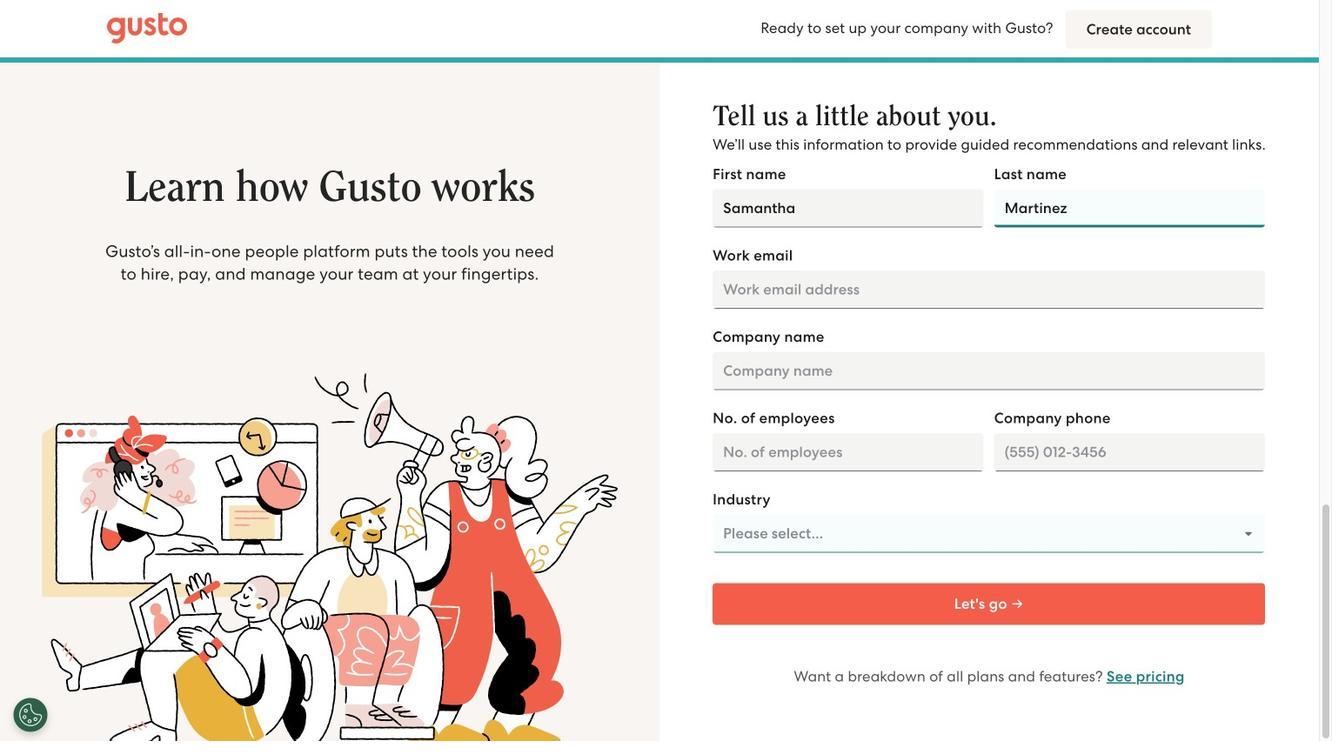 Task type: vqa. For each thing, say whether or not it's contained in the screenshot.
No. of employees Field
yes



Task type: locate. For each thing, give the bounding box(es) containing it.
happy employers using hr operating systems image
[[0, 373, 660, 742]]

First name text field
[[713, 189, 984, 228]]

online payroll services, hr, and benefits | gusto image
[[107, 13, 187, 44]]

(555) 012-3456 telephone field
[[995, 433, 1266, 472]]

Work email address email field
[[713, 271, 1266, 309]]

Last name text field
[[995, 189, 1266, 228]]



Task type: describe. For each thing, give the bounding box(es) containing it.
No. of employees field
[[713, 433, 984, 472]]

Company name text field
[[713, 352, 1266, 390]]



